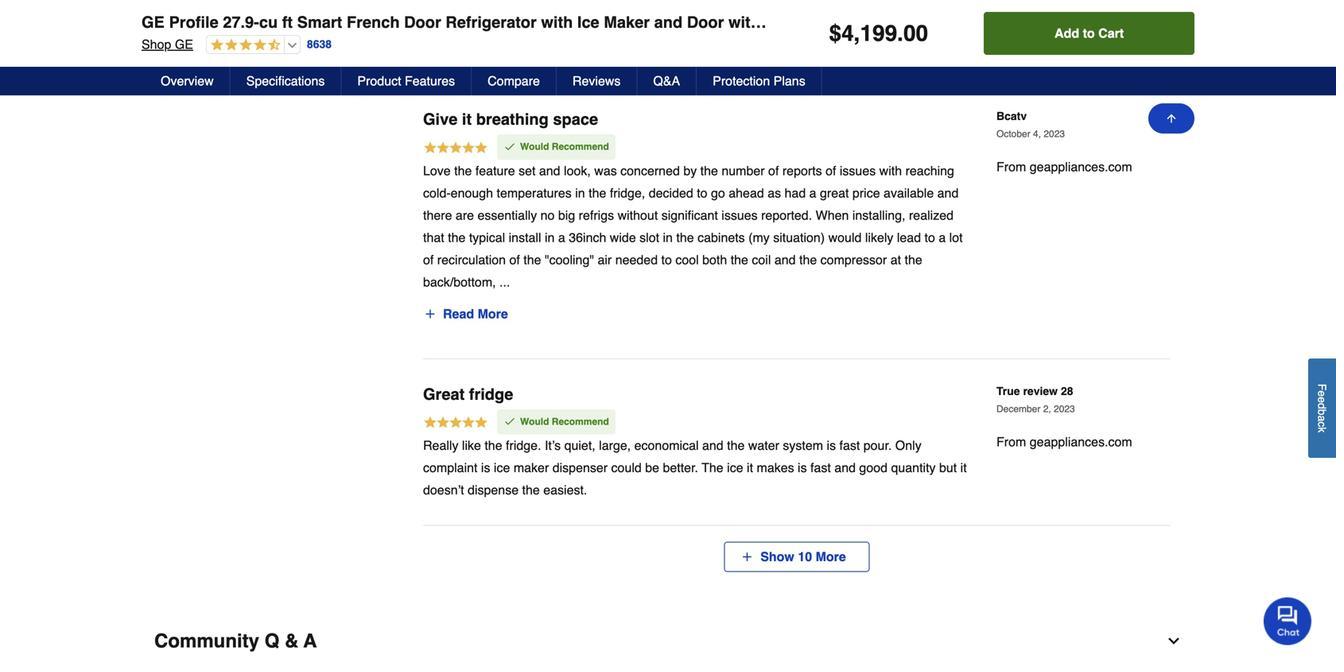 Task type: vqa. For each thing, say whether or not it's contained in the screenshot.
FROM for Great fridge
yes



Task type: describe. For each thing, give the bounding box(es) containing it.
recommend for great fridge
[[552, 416, 609, 427]]

quantity
[[891, 461, 936, 475]]

reviews
[[573, 74, 621, 88]]

would for fridge
[[520, 416, 549, 427]]

number
[[722, 163, 765, 178]]

2 e from the top
[[1316, 397, 1329, 403]]

1 horizontal spatial in
[[575, 186, 585, 200]]

stainless
[[986, 13, 1056, 31]]

0 horizontal spatial fast
[[811, 461, 831, 475]]

pour.
[[864, 438, 892, 453]]

bcatv october 4, 2023
[[997, 110, 1065, 140]]

maker
[[514, 461, 549, 475]]

a down the big
[[558, 230, 565, 245]]

true
[[997, 385, 1020, 398]]

arrow up image
[[1165, 112, 1178, 125]]

chevron down image
[[1166, 634, 1182, 650]]

and right maker
[[654, 13, 683, 31]]

from for give it breathing space
[[997, 160, 1026, 174]]

be
[[645, 461, 659, 475]]

refrigs
[[579, 208, 614, 223]]

both
[[702, 252, 727, 267]]

of up great
[[826, 163, 836, 178]]

and right set
[[539, 163, 560, 178]]

situation)
[[773, 230, 825, 245]]

likely
[[865, 230, 894, 245]]

dispense
[[468, 483, 519, 498]]

give
[[423, 110, 458, 129]]

...
[[500, 275, 510, 289]]

install
[[509, 230, 541, 245]]

c
[[1316, 422, 1329, 427]]

"cooling"
[[545, 252, 594, 267]]

specifications button
[[230, 67, 342, 95]]

8638
[[307, 38, 332, 51]]

plus image inside read more button
[[424, 308, 437, 320]]

and up the
[[702, 438, 724, 453]]

the right that
[[448, 230, 466, 245]]

water
[[748, 438, 779, 453]]

1 e from the top
[[1316, 391, 1329, 397]]

$ 4,199 . 00
[[829, 21, 928, 46]]

typical
[[469, 230, 505, 245]]

d
[[1316, 403, 1329, 409]]

geappliances.com for great fridge
[[1030, 435, 1132, 449]]

cu
[[259, 13, 278, 31]]

breathing
[[476, 110, 549, 129]]

with inside love the feature set and look, was concerned by the number of reports of issues with reaching cold-enough temperatures in the fridge, decided to go ahead as had a great price available and there are essentially no big refrigs without significant issues reported. when installing, realized that the typical install in a 36inch wide slot in the cabinets (my situation) would likely lead to a lot of recirculation of the "cooling" air needed to cool both the coil and the compressor at the back/bottom, ...
[[879, 163, 902, 178]]

feature
[[476, 163, 515, 178]]

cart
[[1099, 26, 1124, 41]]

5 stars image for great
[[423, 415, 488, 432]]

complaint
[[423, 461, 478, 475]]

temperatures
[[497, 186, 572, 200]]

maker
[[604, 13, 650, 31]]

price
[[853, 186, 880, 200]]

december
[[997, 404, 1041, 415]]

the right "by"
[[701, 163, 718, 178]]

2 horizontal spatial it
[[961, 461, 967, 475]]

q&a
[[653, 74, 680, 88]]

the right the at
[[905, 252, 922, 267]]

reported.
[[761, 208, 812, 223]]

great
[[423, 385, 465, 404]]

shop
[[142, 37, 171, 52]]

when
[[816, 208, 849, 223]]

f
[[1316, 384, 1329, 391]]

product features
[[357, 74, 455, 88]]

great fridge
[[423, 385, 513, 404]]

2 door from the left
[[687, 13, 724, 31]]

28
[[1061, 385, 1073, 398]]

geappliances.com for give it breathing space
[[1030, 160, 1132, 174]]

1 vertical spatial more
[[816, 550, 846, 564]]

the left water
[[727, 438, 745, 453]]

steel)
[[1060, 13, 1103, 31]]

smart
[[297, 13, 342, 31]]

f e e d b a c k button
[[1308, 359, 1336, 458]]

overview button
[[145, 67, 230, 95]]

$
[[829, 21, 842, 46]]

back/bottom,
[[423, 275, 496, 289]]

1 vertical spatial plus image
[[741, 551, 754, 564]]

the left coil
[[731, 252, 748, 267]]

realized
[[909, 208, 954, 223]]

to inside button
[[1083, 26, 1095, 41]]

0 horizontal spatial in
[[545, 230, 555, 245]]

add to cart
[[1055, 26, 1124, 41]]

1 ice from the left
[[494, 461, 510, 475]]

.
[[897, 21, 904, 46]]

and left good
[[835, 461, 856, 475]]

0 vertical spatial fast
[[840, 438, 860, 453]]

really
[[423, 438, 459, 453]]

compressor
[[821, 252, 887, 267]]

3 door from the left
[[779, 13, 816, 31]]

french
[[347, 13, 400, 31]]

concerned
[[621, 163, 680, 178]]

2 horizontal spatial is
[[827, 438, 836, 453]]

profile
[[169, 13, 219, 31]]

energy
[[1108, 13, 1175, 31]]

wide
[[610, 230, 636, 245]]

(my
[[749, 230, 770, 245]]

features
[[405, 74, 455, 88]]

and right coil
[[775, 252, 796, 267]]

0 horizontal spatial issues
[[722, 208, 758, 223]]

compare
[[488, 74, 540, 88]]

ge profile 27.9-cu ft smart french door refrigerator with ice maker and door within door (fingerprint-resistant stainless steel) energy star
[[142, 13, 1221, 31]]

from geappliances.com for great fridge
[[997, 435, 1132, 449]]

from for great fridge
[[997, 435, 1026, 449]]

ice
[[577, 13, 600, 31]]

great
[[820, 186, 849, 200]]

at
[[891, 252, 901, 267]]

needed
[[615, 252, 658, 267]]

would recommend for give it breathing space
[[520, 141, 609, 152]]

checkmark image
[[504, 415, 516, 428]]

large,
[[599, 438, 631, 453]]

bcatv
[[997, 110, 1027, 123]]

enough
[[451, 186, 493, 200]]

&
[[285, 630, 299, 652]]

there
[[423, 208, 452, 223]]

good
[[859, 461, 888, 475]]

4.5 stars image
[[207, 38, 281, 53]]

product features button
[[342, 67, 472, 95]]

really like the fridge. it's quiet, large, economical and the water system is fast pour. only complaint is ice maker dispenser could be better. the ice it makes is fast and good quantity but it doesn't dispense the easiest.
[[423, 438, 967, 498]]

makes
[[757, 461, 794, 475]]

without
[[618, 208, 658, 223]]

protection
[[713, 74, 770, 88]]



Task type: locate. For each thing, give the bounding box(es) containing it.
0 vertical spatial more
[[478, 307, 508, 321]]

protection plans
[[713, 74, 806, 88]]

ge down 'profile' at left top
[[175, 37, 193, 52]]

a inside button
[[1316, 415, 1329, 422]]

0 horizontal spatial it
[[462, 110, 472, 129]]

fridge.
[[506, 438, 541, 453]]

give it breathing space
[[423, 110, 598, 129]]

plus image left show
[[741, 551, 754, 564]]

it right give
[[462, 110, 472, 129]]

the down install at the top of page
[[524, 252, 541, 267]]

community
[[154, 630, 259, 652]]

within
[[729, 13, 775, 31]]

0 vertical spatial from
[[997, 160, 1026, 174]]

a up the k
[[1316, 415, 1329, 422]]

with up available
[[879, 163, 902, 178]]

2 5 stars image from the top
[[423, 415, 488, 432]]

from down october
[[997, 160, 1026, 174]]

2 recommend from the top
[[552, 416, 609, 427]]

1 horizontal spatial it
[[747, 461, 753, 475]]

add to cart button
[[984, 12, 1195, 55]]

is right system
[[827, 438, 836, 453]]

0 horizontal spatial with
[[541, 13, 573, 31]]

1 vertical spatial geappliances.com
[[1030, 435, 1132, 449]]

cool
[[676, 252, 699, 267]]

recommend up quiet,
[[552, 416, 609, 427]]

2 horizontal spatial in
[[663, 230, 673, 245]]

show
[[761, 550, 795, 564]]

1 vertical spatial issues
[[722, 208, 758, 223]]

no
[[541, 208, 555, 223]]

2 would from the top
[[520, 416, 549, 427]]

lot
[[949, 230, 963, 245]]

0 vertical spatial 5 stars image
[[423, 140, 488, 157]]

1 vertical spatial from geappliances.com
[[997, 435, 1132, 449]]

0 vertical spatial would
[[520, 141, 549, 152]]

4,199
[[842, 21, 897, 46]]

36inch
[[569, 230, 606, 245]]

5 stars image for give
[[423, 140, 488, 157]]

is down system
[[798, 461, 807, 475]]

essentially
[[478, 208, 537, 223]]

0 vertical spatial ge
[[142, 13, 165, 31]]

economical
[[634, 438, 699, 453]]

1 geappliances.com from the top
[[1030, 160, 1132, 174]]

as
[[768, 186, 781, 200]]

(fingerprint-
[[820, 13, 915, 31]]

0 vertical spatial geappliances.com
[[1030, 160, 1132, 174]]

a
[[809, 186, 817, 200], [558, 230, 565, 245], [939, 230, 946, 245], [1316, 415, 1329, 422]]

1 vertical spatial 5 stars image
[[423, 415, 488, 432]]

issues
[[840, 163, 876, 178], [722, 208, 758, 223]]

1 from from the top
[[997, 160, 1026, 174]]

the up cool
[[676, 230, 694, 245]]

2 ice from the left
[[727, 461, 743, 475]]

1 recommend from the top
[[552, 141, 609, 152]]

would recommend for great fridge
[[520, 416, 609, 427]]

fast left pour.
[[840, 438, 860, 453]]

geappliances.com down 2,
[[1030, 435, 1132, 449]]

5 stars image
[[423, 140, 488, 157], [423, 415, 488, 432]]

recommend for give it breathing space
[[552, 141, 609, 152]]

a right had
[[809, 186, 817, 200]]

decided
[[649, 186, 693, 200]]

overview
[[161, 74, 214, 88]]

it's
[[545, 438, 561, 453]]

true review 28 december 2, 2023
[[997, 385, 1075, 415]]

1 horizontal spatial with
[[879, 163, 902, 178]]

1 vertical spatial fast
[[811, 461, 831, 475]]

2 geappliances.com from the top
[[1030, 435, 1132, 449]]

lead
[[897, 230, 921, 245]]

plus image left read
[[424, 308, 437, 320]]

2023 right 2,
[[1054, 404, 1075, 415]]

recommend up "look," in the left top of the page
[[552, 141, 609, 152]]

1 5 stars image from the top
[[423, 140, 488, 157]]

to right lead
[[925, 230, 935, 245]]

available
[[884, 186, 934, 200]]

fast
[[840, 438, 860, 453], [811, 461, 831, 475]]

1 from geappliances.com from the top
[[997, 160, 1132, 174]]

from geappliances.com
[[997, 160, 1132, 174], [997, 435, 1132, 449]]

2 from from the top
[[997, 435, 1026, 449]]

in down no
[[545, 230, 555, 245]]

is up 'dispense'
[[481, 461, 490, 475]]

reports
[[783, 163, 822, 178]]

system
[[783, 438, 823, 453]]

1 horizontal spatial ice
[[727, 461, 743, 475]]

had
[[785, 186, 806, 200]]

the down maker
[[522, 483, 540, 498]]

in right slot
[[663, 230, 673, 245]]

the
[[702, 461, 724, 475]]

more right 10 at right
[[816, 550, 846, 564]]

in down "look," in the left top of the page
[[575, 186, 585, 200]]

more down the ... at the left top of page
[[478, 307, 508, 321]]

it right 'but'
[[961, 461, 967, 475]]

0 vertical spatial with
[[541, 13, 573, 31]]

1 vertical spatial recommend
[[552, 416, 609, 427]]

of up the ... at the left top of page
[[509, 252, 520, 267]]

would recommend up "look," in the left top of the page
[[520, 141, 609, 152]]

the up enough
[[454, 163, 472, 178]]

1 would recommend from the top
[[520, 141, 609, 152]]

e up d
[[1316, 391, 1329, 397]]

5 stars image up love
[[423, 140, 488, 157]]

1 vertical spatial with
[[879, 163, 902, 178]]

of down that
[[423, 252, 434, 267]]

1 vertical spatial would
[[520, 416, 549, 427]]

0 vertical spatial 2023
[[1044, 129, 1065, 140]]

in
[[575, 186, 585, 200], [545, 230, 555, 245], [663, 230, 673, 245]]

reaching
[[906, 163, 954, 178]]

1 vertical spatial from
[[997, 435, 1026, 449]]

1 horizontal spatial more
[[816, 550, 846, 564]]

a left lot
[[939, 230, 946, 245]]

it left makes
[[747, 461, 753, 475]]

5 stars image up really
[[423, 415, 488, 432]]

are
[[456, 208, 474, 223]]

the
[[454, 163, 472, 178], [701, 163, 718, 178], [589, 186, 606, 200], [448, 230, 466, 245], [676, 230, 694, 245], [524, 252, 541, 267], [731, 252, 748, 267], [799, 252, 817, 267], [905, 252, 922, 267], [485, 438, 502, 453], [727, 438, 745, 453], [522, 483, 540, 498]]

with left ice
[[541, 13, 573, 31]]

2 would recommend from the top
[[520, 416, 609, 427]]

0 horizontal spatial door
[[404, 13, 441, 31]]

ice right the
[[727, 461, 743, 475]]

plus image
[[424, 308, 437, 320], [741, 551, 754, 564]]

and up the realized at the top of page
[[938, 186, 959, 200]]

1 horizontal spatial plus image
[[741, 551, 754, 564]]

would for it
[[520, 141, 549, 152]]

fridge
[[469, 385, 513, 404]]

0 vertical spatial plus image
[[424, 308, 437, 320]]

to left go
[[697, 186, 708, 200]]

2 from geappliances.com from the top
[[997, 435, 1132, 449]]

1 would from the top
[[520, 141, 549, 152]]

from geappliances.com down "4,"
[[997, 160, 1132, 174]]

0 vertical spatial recommend
[[552, 141, 609, 152]]

with
[[541, 13, 573, 31], [879, 163, 902, 178]]

10
[[798, 550, 812, 564]]

0 horizontal spatial plus image
[[424, 308, 437, 320]]

b
[[1316, 409, 1329, 415]]

specifications
[[246, 74, 325, 88]]

add
[[1055, 26, 1080, 41]]

resistant
[[915, 13, 981, 31]]

installing,
[[853, 208, 906, 223]]

space
[[553, 110, 598, 129]]

0 horizontal spatial more
[[478, 307, 508, 321]]

cabinets
[[698, 230, 745, 245]]

f e e d b a c k
[[1316, 384, 1329, 433]]

shop ge
[[142, 37, 193, 52]]

slot
[[640, 230, 659, 245]]

big
[[558, 208, 575, 223]]

better.
[[663, 461, 698, 475]]

checkmark image
[[504, 140, 516, 153]]

go
[[711, 186, 725, 200]]

0 horizontal spatial is
[[481, 461, 490, 475]]

the right like
[[485, 438, 502, 453]]

2023
[[1044, 129, 1065, 140], [1054, 404, 1075, 415]]

from down december
[[997, 435, 1026, 449]]

2 horizontal spatial door
[[779, 13, 816, 31]]

2023 right "4,"
[[1044, 129, 1065, 140]]

cold-
[[423, 186, 451, 200]]

1 vertical spatial 2023
[[1054, 404, 1075, 415]]

0 horizontal spatial ice
[[494, 461, 510, 475]]

0 vertical spatial from geappliances.com
[[997, 160, 1132, 174]]

would right checkmark image
[[520, 416, 549, 427]]

0 vertical spatial would recommend
[[520, 141, 609, 152]]

1 vertical spatial ge
[[175, 37, 193, 52]]

1 vertical spatial would recommend
[[520, 416, 609, 427]]

the down situation)
[[799, 252, 817, 267]]

fast down system
[[811, 461, 831, 475]]

coil
[[752, 252, 771, 267]]

october
[[997, 129, 1031, 140]]

would right checkmark icon
[[520, 141, 549, 152]]

set
[[519, 163, 536, 178]]

chat invite button image
[[1264, 597, 1312, 645]]

1 horizontal spatial issues
[[840, 163, 876, 178]]

door right french
[[404, 13, 441, 31]]

ice up 'dispense'
[[494, 461, 510, 475]]

1 horizontal spatial is
[[798, 461, 807, 475]]

door left within in the top of the page
[[687, 13, 724, 31]]

geappliances.com down "4,"
[[1030, 160, 1132, 174]]

ge up shop on the left of the page
[[142, 13, 165, 31]]

2023 inside true review 28 december 2, 2023
[[1054, 404, 1075, 415]]

issues down ahead
[[722, 208, 758, 223]]

1 horizontal spatial door
[[687, 13, 724, 31]]

e up the b
[[1316, 397, 1329, 403]]

significant
[[662, 208, 718, 223]]

refrigerator
[[446, 13, 537, 31]]

from geappliances.com for give it breathing space
[[997, 160, 1132, 174]]

to left cool
[[661, 252, 672, 267]]

of up as
[[768, 163, 779, 178]]

door left $
[[779, 13, 816, 31]]

0 horizontal spatial ge
[[142, 13, 165, 31]]

issues up price
[[840, 163, 876, 178]]

ft
[[282, 13, 293, 31]]

ice
[[494, 461, 510, 475], [727, 461, 743, 475]]

from geappliances.com down 2,
[[997, 435, 1132, 449]]

1 door from the left
[[404, 13, 441, 31]]

00
[[904, 21, 928, 46]]

to right add
[[1083, 26, 1095, 41]]

by
[[684, 163, 697, 178]]

doesn't
[[423, 483, 464, 498]]

1 horizontal spatial ge
[[175, 37, 193, 52]]

quiet,
[[564, 438, 596, 453]]

of
[[768, 163, 779, 178], [826, 163, 836, 178], [423, 252, 434, 267], [509, 252, 520, 267]]

q&a button
[[637, 67, 697, 95]]

the up refrigs
[[589, 186, 606, 200]]

2023 inside "bcatv october 4, 2023"
[[1044, 129, 1065, 140]]

1 horizontal spatial fast
[[840, 438, 860, 453]]

from
[[997, 160, 1026, 174], [997, 435, 1026, 449]]

more inside button
[[478, 307, 508, 321]]

would recommend up it's
[[520, 416, 609, 427]]

0 vertical spatial issues
[[840, 163, 876, 178]]



